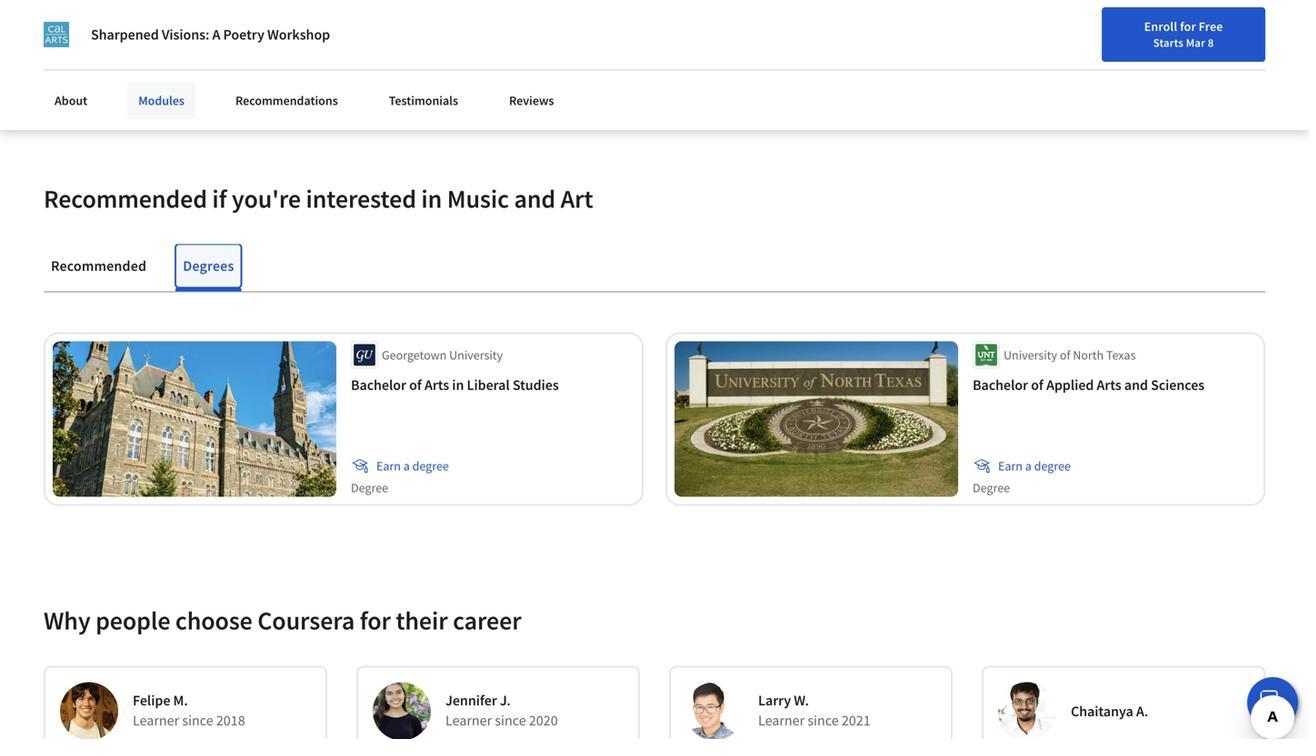 Task type: locate. For each thing, give the bounding box(es) containing it.
minutes right total
[[260, 27, 311, 45]]

1 a from the left
[[403, 458, 410, 474]]

1 horizontal spatial university
[[1004, 347, 1057, 363]]

about
[[55, 92, 87, 109]]

1 vertical spatial and
[[1125, 376, 1148, 394]]

of down georgetown
[[409, 376, 422, 394]]

8
[[1208, 35, 1214, 50]]

0 horizontal spatial arts
[[425, 376, 449, 394]]

1 horizontal spatial of
[[1031, 376, 1044, 394]]

1 horizontal spatial 60
[[242, 27, 257, 45]]

final workshop • 60 minutes
[[77, 63, 257, 81]]

since inside the jennifer j. learner since 2020
[[495, 711, 526, 729]]

2 earn from the left
[[998, 458, 1023, 474]]

degree
[[412, 458, 449, 474], [1034, 458, 1071, 474]]

earn
[[376, 458, 401, 474], [998, 458, 1023, 474]]

university of north texas
[[1004, 347, 1136, 363]]

since inside felipe m. learner since 2018
[[182, 711, 213, 729]]

music
[[447, 183, 509, 214]]

1 since from the left
[[182, 711, 213, 729]]

visions:
[[162, 25, 209, 44]]

bachelor of applied arts and sciences link
[[973, 376, 1257, 394]]

0 horizontal spatial earn a degree
[[376, 458, 449, 474]]

2 horizontal spatial since
[[808, 711, 839, 729]]

people
[[96, 604, 170, 636]]

workshop up modules
[[110, 63, 172, 81]]

0 horizontal spatial of
[[409, 376, 422, 394]]

of for applied
[[1031, 376, 1044, 394]]

1 horizontal spatial bachelor
[[973, 376, 1028, 394]]

0 horizontal spatial bachelor
[[351, 376, 406, 394]]

recommended if you're interested in music and art
[[44, 183, 593, 214]]

since down the j.
[[495, 711, 526, 729]]

learner for felipe
[[133, 711, 179, 729]]

1 peer review
[[106, 27, 189, 45]]

of
[[1060, 347, 1071, 363], [409, 376, 422, 394], [1031, 376, 1044, 394]]

and
[[514, 183, 556, 214], [1125, 376, 1148, 394]]

bachelor
[[351, 376, 406, 394], [973, 376, 1028, 394]]

0 vertical spatial for
[[1180, 18, 1196, 35]]

learner inside felipe m. learner since 2018
[[133, 711, 179, 729]]

recommended button
[[44, 244, 154, 288]]

1 horizontal spatial a
[[1025, 458, 1032, 474]]

2 degree from the left
[[1034, 458, 1071, 474]]

their
[[396, 604, 448, 636]]

0 vertical spatial recommended
[[44, 183, 207, 214]]

and down texas
[[1125, 376, 1148, 394]]

2018
[[216, 711, 245, 729]]

0 horizontal spatial degree
[[412, 458, 449, 474]]

2 learner from the left
[[446, 711, 492, 729]]

degree for arts
[[412, 458, 449, 474]]

english button
[[983, 36, 1093, 95]]

1 horizontal spatial learner
[[446, 711, 492, 729]]

bachelor of arts in liberal studies
[[351, 376, 559, 394]]

1 vertical spatial 60
[[190, 63, 205, 81]]

and left art
[[514, 183, 556, 214]]

in left liberal
[[452, 376, 464, 394]]

1 degree from the left
[[351, 479, 388, 496]]

2 earn a degree from the left
[[998, 458, 1071, 474]]

w.
[[794, 691, 809, 709]]

texas
[[1106, 347, 1136, 363]]

california institute of the arts image
[[44, 22, 69, 47]]

1 horizontal spatial since
[[495, 711, 526, 729]]

learner inside the jennifer j. learner since 2020
[[446, 711, 492, 729]]

learner inside larry w. learner since 2021
[[758, 711, 805, 729]]

university up liberal
[[449, 347, 503, 363]]

2 since from the left
[[495, 711, 526, 729]]

1 earn from the left
[[376, 458, 401, 474]]

jennifer j. learner since 2020
[[446, 691, 558, 729]]

0 horizontal spatial degree
[[351, 479, 388, 496]]

a.
[[1136, 702, 1148, 720]]

1 degree from the left
[[412, 458, 449, 474]]

None search field
[[259, 48, 559, 84]]

for
[[29, 9, 49, 27]]

earn a degree for applied
[[998, 458, 1071, 474]]

• left 'a'
[[197, 27, 201, 45]]

applied
[[1047, 376, 1094, 394]]

1 earn a degree from the left
[[376, 458, 449, 474]]

degree down bachelor of arts in liberal studies
[[412, 458, 449, 474]]

1 horizontal spatial earn
[[998, 458, 1023, 474]]

bachelor down georgetown
[[351, 376, 406, 394]]

studies
[[513, 376, 559, 394]]

earn for arts
[[376, 458, 401, 474]]

arts
[[425, 376, 449, 394], [1097, 376, 1122, 394]]

felipe m. learner since 2018
[[133, 691, 245, 729]]

since down m.
[[182, 711, 213, 729]]

university
[[449, 347, 503, 363], [1004, 347, 1057, 363]]

bachelor left the applied
[[973, 376, 1028, 394]]

1 learner from the left
[[133, 711, 179, 729]]

2 bachelor from the left
[[973, 376, 1028, 394]]

minutes
[[260, 27, 311, 45], [208, 63, 257, 81]]

of left north
[[1060, 347, 1071, 363]]

3 learner from the left
[[758, 711, 805, 729]]

north
[[1073, 347, 1104, 363]]

1 vertical spatial recommended
[[51, 257, 147, 275]]

sharpened visions: a poetry workshop
[[91, 25, 330, 44]]

recommended inside button
[[51, 257, 147, 275]]

sharpened
[[91, 25, 159, 44]]

enroll
[[1144, 18, 1178, 35]]

university up the applied
[[1004, 347, 1057, 363]]

degree down the applied
[[1034, 458, 1071, 474]]

•
[[197, 27, 201, 45], [179, 63, 183, 81]]

mar
[[1186, 35, 1206, 50]]

60 right total
[[242, 27, 257, 45]]

3 since from the left
[[808, 711, 839, 729]]

in left music on the top
[[421, 183, 442, 214]]

workshop
[[267, 25, 330, 44], [110, 63, 172, 81]]

0 horizontal spatial since
[[182, 711, 213, 729]]

a
[[403, 458, 410, 474], [1025, 458, 1032, 474]]

peer
[[117, 27, 145, 45]]

2 horizontal spatial of
[[1060, 347, 1071, 363]]

0 horizontal spatial university
[[449, 347, 503, 363]]

60
[[242, 27, 257, 45], [190, 63, 205, 81]]

0 vertical spatial minutes
[[260, 27, 311, 45]]

jennifer
[[446, 691, 497, 709]]

1 vertical spatial minutes
[[208, 63, 257, 81]]

arts down "georgetown university"
[[425, 376, 449, 394]]

0 horizontal spatial •
[[179, 63, 183, 81]]

60 down "visions:"
[[190, 63, 205, 81]]

since inside larry w. learner since 2021
[[808, 711, 839, 729]]

1 bachelor from the left
[[351, 376, 406, 394]]

0 horizontal spatial workshop
[[110, 63, 172, 81]]

for up mar
[[1180, 18, 1196, 35]]

testimonials
[[389, 92, 458, 109]]

degree
[[351, 479, 388, 496], [973, 479, 1010, 496]]

1 horizontal spatial minutes
[[260, 27, 311, 45]]

1 horizontal spatial workshop
[[267, 25, 330, 44]]

0 vertical spatial •
[[197, 27, 201, 45]]

• up modules
[[179, 63, 183, 81]]

coursera image
[[22, 51, 137, 80]]

learner
[[133, 711, 179, 729], [446, 711, 492, 729], [758, 711, 805, 729]]

2 a from the left
[[1025, 458, 1032, 474]]

1 horizontal spatial earn a degree
[[998, 458, 1071, 474]]

minutes down total
[[208, 63, 257, 81]]

0 vertical spatial and
[[514, 183, 556, 214]]

recommendations
[[235, 92, 338, 109]]

learner down jennifer
[[446, 711, 492, 729]]

2 degree from the left
[[973, 479, 1010, 496]]

1 horizontal spatial degree
[[973, 479, 1010, 496]]

1 horizontal spatial arts
[[1097, 376, 1122, 394]]

reviews link
[[498, 82, 565, 119]]

free
[[1199, 18, 1223, 35]]

in
[[421, 183, 442, 214], [452, 376, 464, 394]]

learner down larry
[[758, 711, 805, 729]]

1 horizontal spatial in
[[452, 376, 464, 394]]

recommended
[[44, 183, 207, 214], [51, 257, 147, 275]]

earn a degree
[[376, 458, 449, 474], [998, 458, 1071, 474]]

0 horizontal spatial minutes
[[208, 63, 257, 81]]

0 horizontal spatial earn
[[376, 458, 401, 474]]

0 horizontal spatial and
[[514, 183, 556, 214]]

1 horizontal spatial degree
[[1034, 458, 1071, 474]]

art
[[561, 183, 593, 214]]

georgetown university
[[382, 347, 503, 363]]

chaitanya
[[1071, 702, 1134, 720]]

learner for jennifer
[[446, 711, 492, 729]]

since down the w.
[[808, 711, 839, 729]]

1 vertical spatial •
[[179, 63, 183, 81]]

0 horizontal spatial in
[[421, 183, 442, 214]]

1 horizontal spatial and
[[1125, 376, 1148, 394]]

0 horizontal spatial 60
[[190, 63, 205, 81]]

0 horizontal spatial learner
[[133, 711, 179, 729]]

arts down texas
[[1097, 376, 1122, 394]]

0 vertical spatial 60
[[242, 27, 257, 45]]

workshop right "poetry"
[[267, 25, 330, 44]]

of left the applied
[[1031, 376, 1044, 394]]

modules link
[[127, 82, 195, 119]]

find your new career link
[[851, 55, 983, 77]]

m.
[[173, 691, 188, 709]]

2 horizontal spatial learner
[[758, 711, 805, 729]]

of for north
[[1060, 347, 1071, 363]]

for left their
[[360, 604, 391, 636]]

1 horizontal spatial for
[[1180, 18, 1196, 35]]

liberal
[[467, 376, 510, 394]]

about link
[[44, 82, 98, 119]]

0 horizontal spatial a
[[403, 458, 410, 474]]

since
[[182, 711, 213, 729], [495, 711, 526, 729], [808, 711, 839, 729]]

0 horizontal spatial for
[[360, 604, 391, 636]]

0 vertical spatial in
[[421, 183, 442, 214]]

larry w. learner since 2021
[[758, 691, 871, 729]]

1 vertical spatial for
[[360, 604, 391, 636]]

for
[[1180, 18, 1196, 35], [360, 604, 391, 636]]

1 arts from the left
[[425, 376, 449, 394]]

learner down felipe
[[133, 711, 179, 729]]



Task type: describe. For each thing, give the bounding box(es) containing it.
final
[[77, 63, 107, 81]]

total
[[209, 27, 239, 45]]

bachelor of applied arts and sciences
[[973, 376, 1205, 394]]

j.
[[500, 691, 511, 709]]

larry
[[758, 691, 791, 709]]

individuals
[[52, 9, 121, 27]]

degree for bachelor of arts in liberal studies
[[351, 479, 388, 496]]

modules
[[138, 92, 185, 109]]

since for m.
[[182, 711, 213, 729]]

a for applied
[[1025, 458, 1032, 474]]

coursera
[[258, 604, 355, 636]]

enroll for free starts mar 8
[[1144, 18, 1223, 50]]

bachelor for bachelor of arts in liberal studies
[[351, 376, 406, 394]]

since for w.
[[808, 711, 839, 729]]

you're
[[232, 183, 301, 214]]

earn for applied
[[998, 458, 1023, 474]]

a for arts
[[403, 458, 410, 474]]

recommended for recommended if you're interested in music and art
[[44, 183, 207, 214]]

degrees button
[[176, 244, 241, 288]]

since for j.
[[495, 711, 526, 729]]

interested
[[306, 183, 416, 214]]

2020
[[529, 711, 558, 729]]

1 university from the left
[[449, 347, 503, 363]]

choose
[[175, 604, 253, 636]]

career
[[939, 57, 974, 74]]

1 vertical spatial in
[[452, 376, 464, 394]]

testimonials link
[[378, 82, 469, 119]]

for individuals
[[29, 9, 121, 27]]

bachelor of arts in liberal studies link
[[351, 376, 635, 394]]

of for arts
[[409, 376, 422, 394]]

2 arts from the left
[[1097, 376, 1122, 394]]

learner for larry
[[758, 711, 805, 729]]

for inside enroll for free starts mar 8
[[1180, 18, 1196, 35]]

recommendation tabs tab list
[[44, 244, 1266, 291]]

2 university from the left
[[1004, 347, 1057, 363]]

degree for bachelor of applied arts and sciences
[[973, 479, 1010, 496]]

if
[[212, 183, 227, 214]]

poetry
[[223, 25, 264, 44]]

why
[[44, 604, 91, 636]]

reviews
[[509, 92, 554, 109]]

why people choose coursera for their career
[[44, 604, 522, 636]]

1 horizontal spatial •
[[197, 27, 201, 45]]

your
[[886, 57, 910, 74]]

review
[[148, 27, 189, 45]]

degrees
[[183, 257, 234, 275]]

1
[[106, 27, 114, 45]]

2021
[[842, 711, 871, 729]]

recommended for recommended
[[51, 257, 147, 275]]

chaitanya a.
[[1071, 702, 1148, 720]]

english
[[1016, 57, 1060, 75]]

starts
[[1154, 35, 1184, 50]]

find
[[860, 57, 884, 74]]

a
[[212, 25, 220, 44]]

recommendations link
[[225, 82, 349, 119]]

1 vertical spatial workshop
[[110, 63, 172, 81]]

sciences
[[1151, 376, 1205, 394]]

career
[[453, 604, 522, 636]]

0 vertical spatial workshop
[[267, 25, 330, 44]]

find your new career
[[860, 57, 974, 74]]

• total 60 minutes
[[197, 27, 311, 45]]

georgetown
[[382, 347, 447, 363]]

new
[[913, 57, 937, 74]]

bachelor for bachelor of applied arts and sciences
[[973, 376, 1028, 394]]

show notifications image
[[1120, 59, 1141, 81]]

chat with us image
[[1258, 688, 1288, 717]]

earn a degree for arts
[[376, 458, 449, 474]]

degree for applied
[[1034, 458, 1071, 474]]

felipe
[[133, 691, 170, 709]]



Task type: vqa. For each thing, say whether or not it's contained in the screenshot.
first January
no



